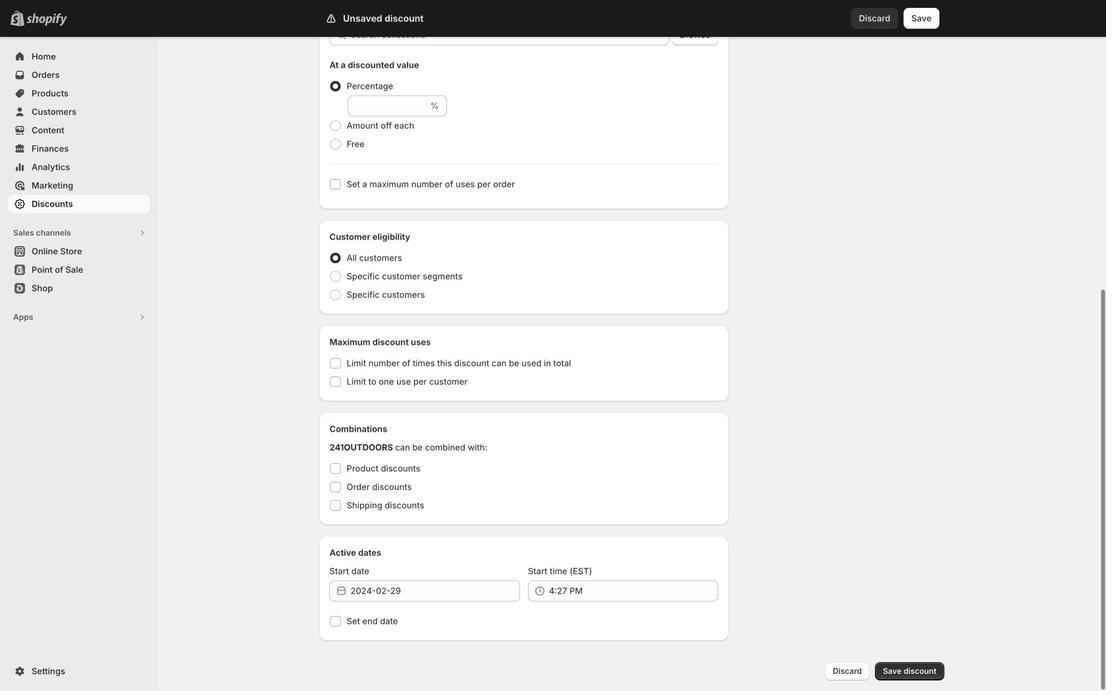 Task type: describe. For each thing, give the bounding box(es) containing it.
YYYY-MM-DD text field
[[351, 581, 520, 602]]

Search collections text field
[[351, 24, 669, 45]]



Task type: vqa. For each thing, say whether or not it's contained in the screenshot.
Shop settings menu Element on the left
no



Task type: locate. For each thing, give the bounding box(es) containing it.
None text field
[[348, 95, 428, 117]]

shopify image
[[26, 13, 67, 26]]

Enter time text field
[[549, 581, 719, 602]]



